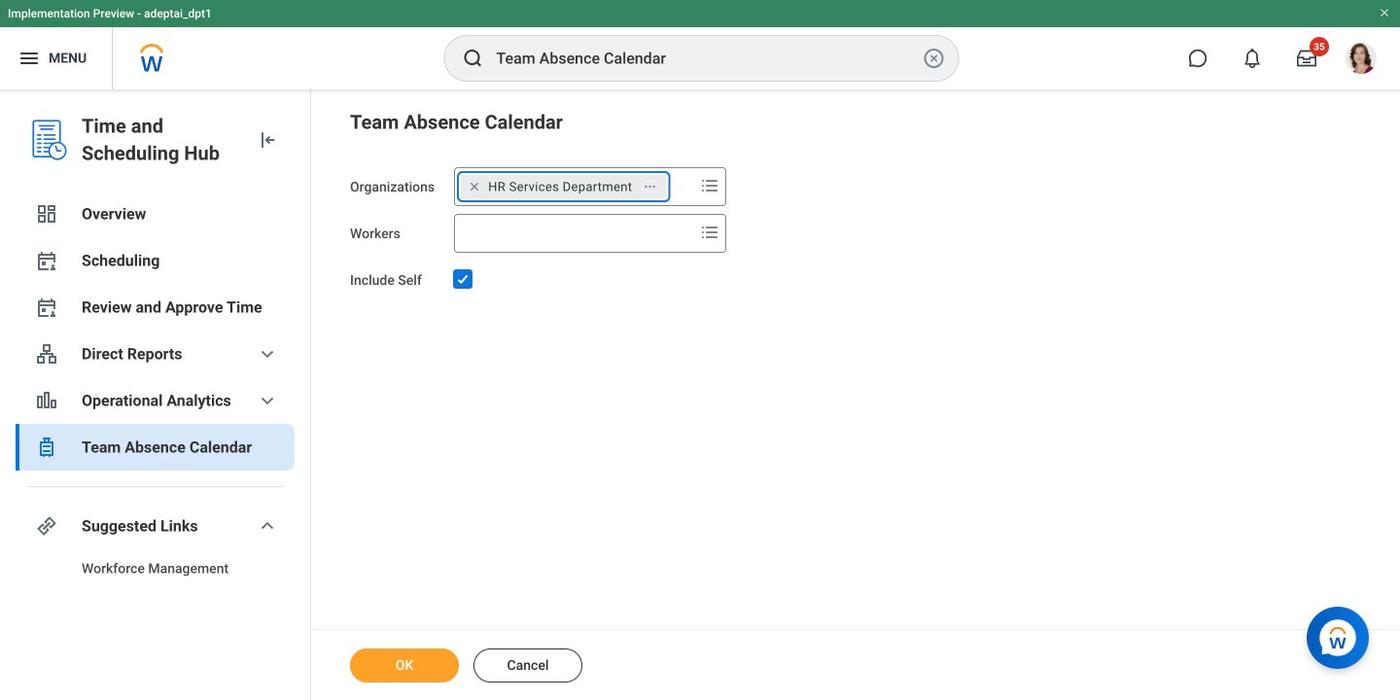 Task type: vqa. For each thing, say whether or not it's contained in the screenshot.
email popup button
no



Task type: locate. For each thing, give the bounding box(es) containing it.
transformation import image
[[256, 128, 279, 152]]

hr services department, press delete to clear value. option
[[461, 175, 666, 198]]

justify image
[[18, 47, 41, 70]]

chart image
[[35, 389, 58, 412]]

prompts image
[[698, 174, 722, 197], [698, 221, 722, 244]]

1 vertical spatial prompts image
[[698, 221, 722, 244]]

1 vertical spatial calendar user solid image
[[35, 296, 58, 319]]

notifications large image
[[1243, 49, 1262, 68]]

0 vertical spatial prompts image
[[698, 174, 722, 197]]

dashboard image
[[35, 202, 58, 226]]

calendar user solid image up the view team image
[[35, 296, 58, 319]]

related actions image
[[643, 180, 657, 193]]

banner
[[0, 0, 1400, 89]]

close environment banner image
[[1379, 7, 1391, 18]]

chevron down small image
[[256, 514, 279, 538]]

check small image
[[451, 267, 475, 291]]

hr services department element
[[488, 178, 632, 195]]

calendar user solid image down dashboard image
[[35, 249, 58, 272]]

task timeoff image
[[35, 436, 58, 459]]

calendar user solid image
[[35, 249, 58, 272], [35, 296, 58, 319]]

0 vertical spatial calendar user solid image
[[35, 249, 58, 272]]



Task type: describe. For each thing, give the bounding box(es) containing it.
time and scheduling hub element
[[82, 113, 240, 167]]

profile logan mcneil image
[[1346, 43, 1377, 78]]

2 calendar user solid image from the top
[[35, 296, 58, 319]]

Search field
[[455, 216, 695, 251]]

1 calendar user solid image from the top
[[35, 249, 58, 272]]

search image
[[461, 47, 485, 70]]

link image
[[35, 514, 58, 538]]

x small image
[[465, 177, 484, 196]]

inbox large image
[[1297, 49, 1317, 68]]

view team image
[[35, 342, 58, 366]]

1 prompts image from the top
[[698, 174, 722, 197]]

2 prompts image from the top
[[698, 221, 722, 244]]

Search Workday  search field
[[496, 37, 919, 80]]

x circle image
[[922, 47, 946, 70]]

navigation pane region
[[0, 89, 311, 700]]



